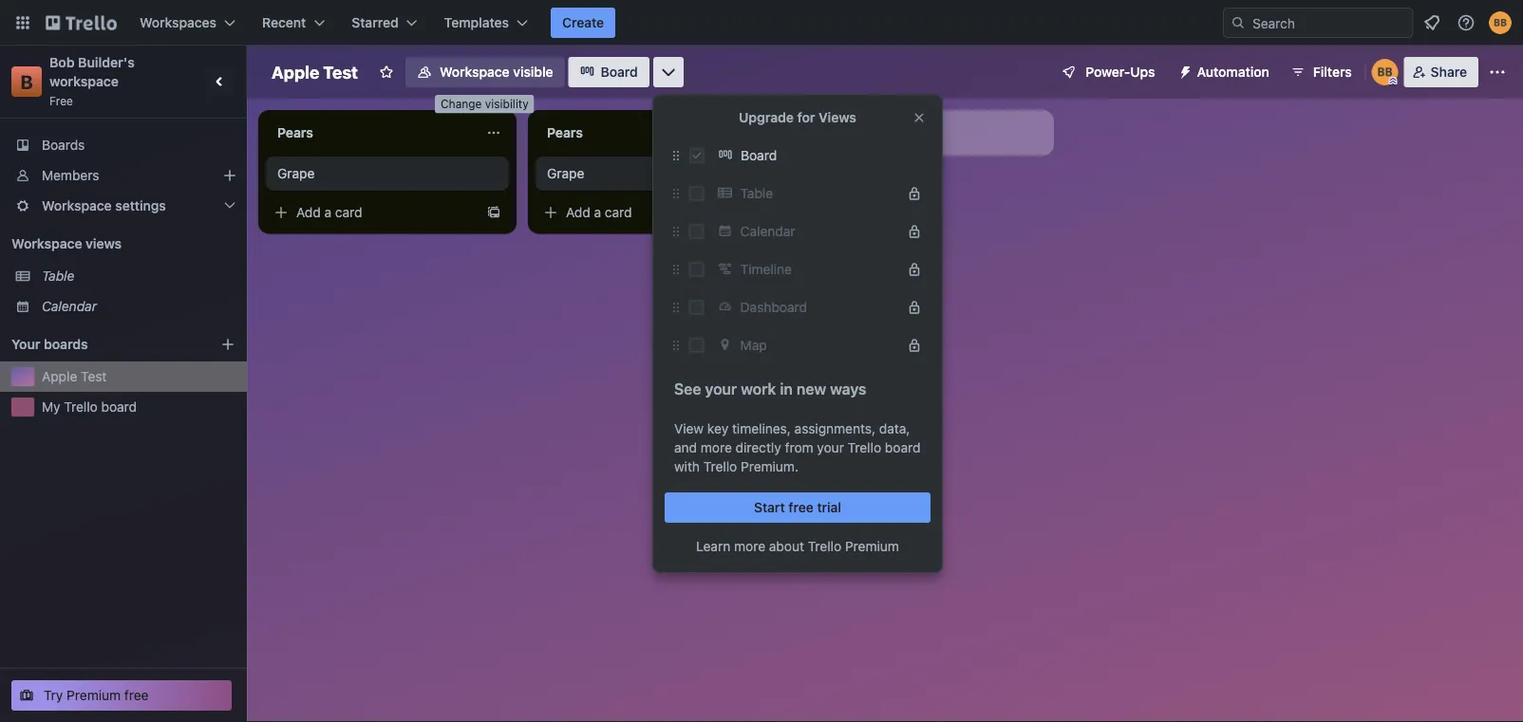 Task type: vqa. For each thing, say whether or not it's contained in the screenshot.
directly
yes



Task type: locate. For each thing, give the bounding box(es) containing it.
1 horizontal spatial premium
[[845, 539, 900, 555]]

0 horizontal spatial create from template… image
[[486, 205, 502, 220]]

premium right try
[[67, 688, 121, 704]]

bob builder (bobbuilder40) image right filters
[[1372, 59, 1399, 86]]

0 vertical spatial sm image
[[1171, 57, 1198, 84]]

2 grape link from the left
[[536, 157, 779, 191]]

0 vertical spatial board
[[101, 399, 137, 415]]

1 grape link from the left
[[266, 157, 509, 191]]

2 add a card from the left
[[566, 205, 632, 220]]

trello right my
[[64, 399, 98, 415]]

templates button
[[433, 8, 540, 38]]

0 horizontal spatial add
[[296, 205, 321, 220]]

trello down assignments,
[[848, 440, 882, 456]]

list
[[911, 125, 929, 141]]

0 vertical spatial board
[[601, 64, 638, 80]]

1 vertical spatial board
[[885, 440, 921, 456]]

1 vertical spatial sm image
[[542, 203, 561, 222]]

apple down 'recent' popup button
[[272, 62, 319, 82]]

1 horizontal spatial card
[[605, 205, 632, 220]]

0 vertical spatial sm image
[[811, 124, 830, 143]]

bob builder (bobbuilder40) image
[[1490, 11, 1512, 34], [1372, 59, 1399, 86]]

a down pears text box
[[594, 205, 601, 220]]

0 vertical spatial more
[[701, 440, 732, 456]]

1 horizontal spatial calendar
[[741, 224, 796, 239]]

builder's
[[78, 55, 135, 70]]

1 vertical spatial board link
[[713, 141, 931, 171]]

0 horizontal spatial more
[[701, 440, 732, 456]]

b link
[[11, 67, 42, 97]]

map
[[741, 338, 767, 353]]

1 horizontal spatial add a card link
[[536, 200, 749, 226]]

another
[[860, 125, 908, 141]]

create from template… image
[[486, 205, 502, 220], [756, 205, 771, 220]]

workspace navigation collapse icon image
[[207, 68, 234, 95]]

Pears text field
[[536, 118, 745, 148]]

board link down create button
[[569, 57, 650, 87]]

Search field
[[1246, 9, 1413, 37]]

views
[[819, 110, 857, 125]]

calendar up timeline
[[741, 224, 796, 239]]

my trello board
[[42, 399, 137, 415]]

workspace left views
[[11, 236, 82, 252]]

workspace inside button
[[440, 64, 510, 80]]

0 horizontal spatial apple test
[[42, 369, 107, 385]]

boards
[[42, 137, 85, 153]]

start free trial
[[754, 500, 842, 516]]

2 grape from the left
[[547, 166, 585, 181]]

my
[[42, 399, 60, 415]]

starred button
[[340, 8, 429, 38]]

a for the grape link related to pears text box
[[594, 205, 601, 220]]

a for pears text field the grape link
[[324, 205, 332, 220]]

0 horizontal spatial test
[[81, 369, 107, 385]]

0 horizontal spatial sm image
[[542, 203, 561, 222]]

starred
[[352, 15, 399, 30]]

1 horizontal spatial sm image
[[811, 124, 830, 143]]

visible
[[513, 64, 554, 80]]

back to home image
[[46, 8, 117, 38]]

0 vertical spatial table
[[741, 186, 773, 201]]

1 horizontal spatial more
[[734, 539, 766, 555]]

calendar link
[[42, 297, 236, 316]]

0 vertical spatial your
[[705, 380, 737, 399]]

boards link
[[0, 130, 247, 161]]

dashboard
[[741, 300, 808, 315]]

add a card link for pears text field the grape link
[[266, 200, 479, 226]]

1 horizontal spatial grape link
[[536, 157, 779, 191]]

free right try
[[124, 688, 149, 704]]

1 vertical spatial sm image
[[272, 203, 291, 222]]

calendar up 'boards'
[[42, 299, 97, 314]]

board down data,
[[885, 440, 921, 456]]

apple test
[[272, 62, 358, 82], [42, 369, 107, 385]]

in
[[780, 380, 793, 399]]

0 horizontal spatial table
[[42, 268, 75, 284]]

add board image
[[220, 337, 236, 352]]

1 horizontal spatial board link
[[713, 141, 931, 171]]

more down key at the bottom left of page
[[701, 440, 732, 456]]

bob builder (bobbuilder40) image right open information menu icon
[[1490, 11, 1512, 34]]

1 horizontal spatial add
[[566, 205, 591, 220]]

bob builder's workspace link
[[49, 55, 138, 89]]

grape link down pears text box
[[536, 157, 779, 191]]

trello inside 'link'
[[64, 399, 98, 415]]

sm image
[[811, 124, 830, 143], [542, 203, 561, 222]]

grape down pears text box
[[547, 166, 585, 181]]

recent button
[[251, 8, 337, 38]]

apple test inside text box
[[272, 62, 358, 82]]

0 vertical spatial free
[[789, 500, 814, 516]]

grape down pears text field
[[277, 166, 315, 181]]

1 add a card link from the left
[[266, 200, 479, 226]]

0 vertical spatial board link
[[569, 57, 650, 87]]

apple test down 'recent' popup button
[[272, 62, 358, 82]]

grape for sm icon to the left
[[547, 166, 585, 181]]

test up my trello board
[[81, 369, 107, 385]]

board
[[601, 64, 638, 80], [741, 148, 777, 163]]

1 horizontal spatial table
[[741, 186, 773, 201]]

grape link
[[266, 157, 509, 191], [536, 157, 779, 191]]

1 horizontal spatial your
[[817, 440, 844, 456]]

1 a from the left
[[324, 205, 332, 220]]

board inside view key timelines, assignments, data, and more directly from your trello board with trello premium.
[[885, 440, 921, 456]]

search image
[[1231, 15, 1246, 30]]

add for pears text field the grape link
[[296, 205, 321, 220]]

more right learn
[[734, 539, 766, 555]]

grape link down pears text field
[[266, 157, 509, 191]]

workspace for workspace settings
[[42, 198, 112, 214]]

1 horizontal spatial apple
[[272, 62, 319, 82]]

workspace inside dropdown button
[[42, 198, 112, 214]]

trello
[[64, 399, 98, 415], [848, 440, 882, 456], [704, 459, 737, 475], [808, 539, 842, 555]]

workspace down members at top left
[[42, 198, 112, 214]]

1 horizontal spatial a
[[594, 205, 601, 220]]

1 vertical spatial your
[[817, 440, 844, 456]]

card
[[335, 205, 363, 220], [605, 205, 632, 220]]

sm image
[[1171, 57, 1198, 84], [272, 203, 291, 222]]

0 horizontal spatial card
[[335, 205, 363, 220]]

timeline
[[741, 262, 792, 277]]

0 horizontal spatial board
[[101, 399, 137, 415]]

1 vertical spatial calendar
[[42, 299, 97, 314]]

0 horizontal spatial a
[[324, 205, 332, 220]]

test
[[323, 62, 358, 82], [81, 369, 107, 385]]

my trello board link
[[42, 398, 236, 417]]

table down the workspace views
[[42, 268, 75, 284]]

0 vertical spatial test
[[323, 62, 358, 82]]

your
[[705, 380, 737, 399], [817, 440, 844, 456]]

your right see at the bottom left
[[705, 380, 737, 399]]

1 vertical spatial more
[[734, 539, 766, 555]]

1 vertical spatial free
[[124, 688, 149, 704]]

add a card for add a card sm image
[[296, 205, 363, 220]]

2 vertical spatial workspace
[[11, 236, 82, 252]]

add
[[832, 125, 857, 141], [296, 205, 321, 220], [566, 205, 591, 220]]

1 vertical spatial test
[[81, 369, 107, 385]]

1 horizontal spatial grape
[[547, 166, 585, 181]]

0 horizontal spatial apple
[[42, 369, 77, 385]]

1 vertical spatial table
[[42, 268, 75, 284]]

change visibility
[[441, 97, 529, 111]]

workspace
[[49, 74, 119, 89]]

free inside "button"
[[124, 688, 149, 704]]

0 horizontal spatial sm image
[[272, 203, 291, 222]]

upgrade
[[739, 110, 794, 125]]

0 horizontal spatial premium
[[67, 688, 121, 704]]

board link down for on the top right of page
[[713, 141, 931, 171]]

1 horizontal spatial create from template… image
[[756, 205, 771, 220]]

ways
[[830, 380, 867, 399]]

sm image inside automation button
[[1171, 57, 1198, 84]]

0 horizontal spatial add a card link
[[266, 200, 479, 226]]

see
[[675, 380, 702, 399]]

1 create from template… image from the left
[[486, 205, 502, 220]]

premium down start free trial link
[[845, 539, 900, 555]]

workspace visible
[[440, 64, 554, 80]]

filters button
[[1285, 57, 1358, 87]]

from
[[785, 440, 814, 456]]

change
[[441, 97, 482, 111]]

0 horizontal spatial grape link
[[266, 157, 509, 191]]

2 card from the left
[[605, 205, 632, 220]]

add a card link down pears text box
[[536, 200, 749, 226]]

0 horizontal spatial add a card
[[296, 205, 363, 220]]

close popover image
[[912, 110, 927, 125]]

1 vertical spatial board
[[741, 148, 777, 163]]

card down pears text field
[[335, 205, 363, 220]]

apple
[[272, 62, 319, 82], [42, 369, 77, 385]]

board down "apple test" link
[[101, 399, 137, 415]]

try
[[44, 688, 63, 704]]

add a card for sm icon to the left
[[566, 205, 632, 220]]

table
[[741, 186, 773, 201], [42, 268, 75, 284]]

free left the trial
[[789, 500, 814, 516]]

1 add a card from the left
[[296, 205, 363, 220]]

1 horizontal spatial board
[[885, 440, 921, 456]]

workspace for workspace visible
[[440, 64, 510, 80]]

your boards
[[11, 337, 88, 352]]

0 horizontal spatial free
[[124, 688, 149, 704]]

see your work in new ways
[[675, 380, 867, 399]]

trello right with
[[704, 459, 737, 475]]

free
[[789, 500, 814, 516], [124, 688, 149, 704]]

2 create from template… image from the left
[[756, 205, 771, 220]]

premium inside "button"
[[67, 688, 121, 704]]

share
[[1431, 64, 1468, 80]]

calendar
[[741, 224, 796, 239], [42, 299, 97, 314]]

boards
[[44, 337, 88, 352]]

add a card down pears text field
[[296, 205, 363, 220]]

card down pears text box
[[605, 205, 632, 220]]

ups
[[1131, 64, 1156, 80]]

workspace
[[440, 64, 510, 80], [42, 198, 112, 214], [11, 236, 82, 252]]

0 vertical spatial apple
[[272, 62, 319, 82]]

add a card link down pears text field
[[266, 200, 479, 226]]

1 horizontal spatial board
[[741, 148, 777, 163]]

key
[[708, 421, 729, 437]]

trial
[[817, 500, 842, 516]]

board
[[101, 399, 137, 415], [885, 440, 921, 456]]

create
[[562, 15, 604, 30]]

grape link for pears text box
[[536, 157, 779, 191]]

2 a from the left
[[594, 205, 601, 220]]

primary element
[[0, 0, 1524, 46]]

Pears text field
[[266, 118, 475, 148]]

table inside "link"
[[42, 268, 75, 284]]

1 vertical spatial apple test
[[42, 369, 107, 385]]

1 horizontal spatial add a card
[[566, 205, 632, 220]]

customize views image
[[659, 63, 678, 82]]

apple up my
[[42, 369, 77, 385]]

table up timeline
[[741, 186, 773, 201]]

test left star or unstar board image
[[323, 62, 358, 82]]

1 grape from the left
[[277, 166, 315, 181]]

1 vertical spatial bob builder (bobbuilder40) image
[[1372, 59, 1399, 86]]

a down pears text field
[[324, 205, 332, 220]]

1 horizontal spatial apple test
[[272, 62, 358, 82]]

board link
[[569, 57, 650, 87], [713, 141, 931, 171]]

board left customize views icon
[[601, 64, 638, 80]]

grape
[[277, 166, 315, 181], [547, 166, 585, 181]]

sm image for automation
[[1171, 57, 1198, 84]]

add a card link
[[266, 200, 479, 226], [536, 200, 749, 226]]

add a card down pears text box
[[566, 205, 632, 220]]

0 vertical spatial workspace
[[440, 64, 510, 80]]

premium
[[845, 539, 900, 555], [67, 688, 121, 704]]

b
[[20, 70, 33, 93]]

your down assignments,
[[817, 440, 844, 456]]

2 add a card link from the left
[[536, 200, 749, 226]]

1 horizontal spatial sm image
[[1171, 57, 1198, 84]]

board down upgrade
[[741, 148, 777, 163]]

your
[[11, 337, 40, 352]]

sm image inside add another list link
[[811, 124, 830, 143]]

0 vertical spatial bob builder (bobbuilder40) image
[[1490, 11, 1512, 34]]

power-ups button
[[1048, 57, 1167, 87]]

1 vertical spatial premium
[[67, 688, 121, 704]]

views
[[86, 236, 122, 252]]

free
[[49, 94, 73, 107]]

a
[[324, 205, 332, 220], [594, 205, 601, 220]]

add a card
[[296, 205, 363, 220], [566, 205, 632, 220]]

0 horizontal spatial calendar
[[42, 299, 97, 314]]

apple test down 'boards'
[[42, 369, 107, 385]]

0 horizontal spatial grape
[[277, 166, 315, 181]]

1 horizontal spatial test
[[323, 62, 358, 82]]

1 card from the left
[[335, 205, 363, 220]]

0 vertical spatial calendar
[[741, 224, 796, 239]]

automation button
[[1171, 57, 1281, 87]]

workspace up change visibility
[[440, 64, 510, 80]]

1 vertical spatial workspace
[[42, 198, 112, 214]]

0 vertical spatial apple test
[[272, 62, 358, 82]]



Task type: describe. For each thing, give the bounding box(es) containing it.
grape for add a card sm image
[[277, 166, 315, 181]]

board inside 'link'
[[101, 399, 137, 415]]

test inside text box
[[323, 62, 358, 82]]

Board name text field
[[262, 57, 368, 87]]

with
[[675, 459, 700, 475]]

0 vertical spatial premium
[[845, 539, 900, 555]]

members link
[[0, 161, 247, 191]]

templates
[[444, 15, 509, 30]]

card for pears text box
[[605, 205, 632, 220]]

settings
[[115, 198, 166, 214]]

0 notifications image
[[1421, 11, 1444, 34]]

1 horizontal spatial bob builder (bobbuilder40) image
[[1490, 11, 1512, 34]]

learn
[[696, 539, 731, 555]]

open information menu image
[[1457, 13, 1476, 32]]

power-
[[1086, 64, 1131, 80]]

1 vertical spatial apple
[[42, 369, 77, 385]]

recent
[[262, 15, 306, 30]]

1 horizontal spatial free
[[789, 500, 814, 516]]

data,
[[880, 421, 910, 437]]

0 horizontal spatial bob builder (bobbuilder40) image
[[1372, 59, 1399, 86]]

try premium free button
[[11, 681, 232, 712]]

apple inside text box
[[272, 62, 319, 82]]

apple test link
[[42, 368, 236, 387]]

view key timelines, assignments, data, and more directly from your trello board with trello premium.
[[675, 421, 921, 475]]

directly
[[736, 440, 782, 456]]

workspace settings button
[[0, 191, 247, 221]]

0 horizontal spatial board
[[601, 64, 638, 80]]

star or unstar board image
[[379, 65, 394, 80]]

this member is an admin of this board. image
[[1390, 77, 1398, 86]]

share button
[[1405, 57, 1479, 87]]

power-ups
[[1086, 64, 1156, 80]]

workspace visible button
[[406, 57, 565, 87]]

card for pears text field
[[335, 205, 363, 220]]

filters
[[1314, 64, 1353, 80]]

create from template… image for pears text field the grape link
[[486, 205, 502, 220]]

create button
[[551, 8, 616, 38]]

view
[[675, 421, 704, 437]]

automation
[[1198, 64, 1270, 80]]

assignments,
[[795, 421, 876, 437]]

about
[[769, 539, 805, 555]]

start
[[754, 500, 785, 516]]

add a card link for the grape link related to pears text box
[[536, 200, 749, 226]]

workspaces
[[140, 15, 217, 30]]

and
[[675, 440, 697, 456]]

work
[[741, 380, 777, 399]]

members
[[42, 168, 99, 183]]

0 horizontal spatial your
[[705, 380, 737, 399]]

2 horizontal spatial add
[[832, 125, 857, 141]]

bob builder's workspace free
[[49, 55, 138, 107]]

start free trial link
[[665, 493, 931, 523]]

workspaces button
[[128, 8, 247, 38]]

sm image for add a card
[[272, 203, 291, 222]]

learn more about trello premium
[[696, 539, 900, 555]]

add another list link
[[804, 118, 1047, 148]]

workspace settings
[[42, 198, 166, 214]]

0 horizontal spatial board link
[[569, 57, 650, 87]]

show menu image
[[1489, 63, 1508, 82]]

bob
[[49, 55, 75, 70]]

create from template… image for the grape link related to pears text box
[[756, 205, 771, 220]]

trello right about
[[808, 539, 842, 555]]

more inside view key timelines, assignments, data, and more directly from your trello board with trello premium.
[[701, 440, 732, 456]]

for
[[798, 110, 816, 125]]

table link
[[42, 267, 236, 286]]

upgrade for views
[[739, 110, 857, 125]]

add for the grape link related to pears text box
[[566, 205, 591, 220]]

premium.
[[741, 459, 799, 475]]

change visibility tooltip
[[435, 95, 535, 114]]

add another list
[[832, 125, 929, 141]]

your inside view key timelines, assignments, data, and more directly from your trello board with trello premium.
[[817, 440, 844, 456]]

your boards with 2 items element
[[11, 333, 192, 356]]

workspace for workspace views
[[11, 236, 82, 252]]

timelines,
[[732, 421, 791, 437]]

workspace views
[[11, 236, 122, 252]]

learn more about trello premium link
[[696, 538, 900, 557]]

new
[[797, 380, 827, 399]]

try premium free
[[44, 688, 149, 704]]

grape link for pears text field
[[266, 157, 509, 191]]

visibility
[[485, 97, 529, 111]]



